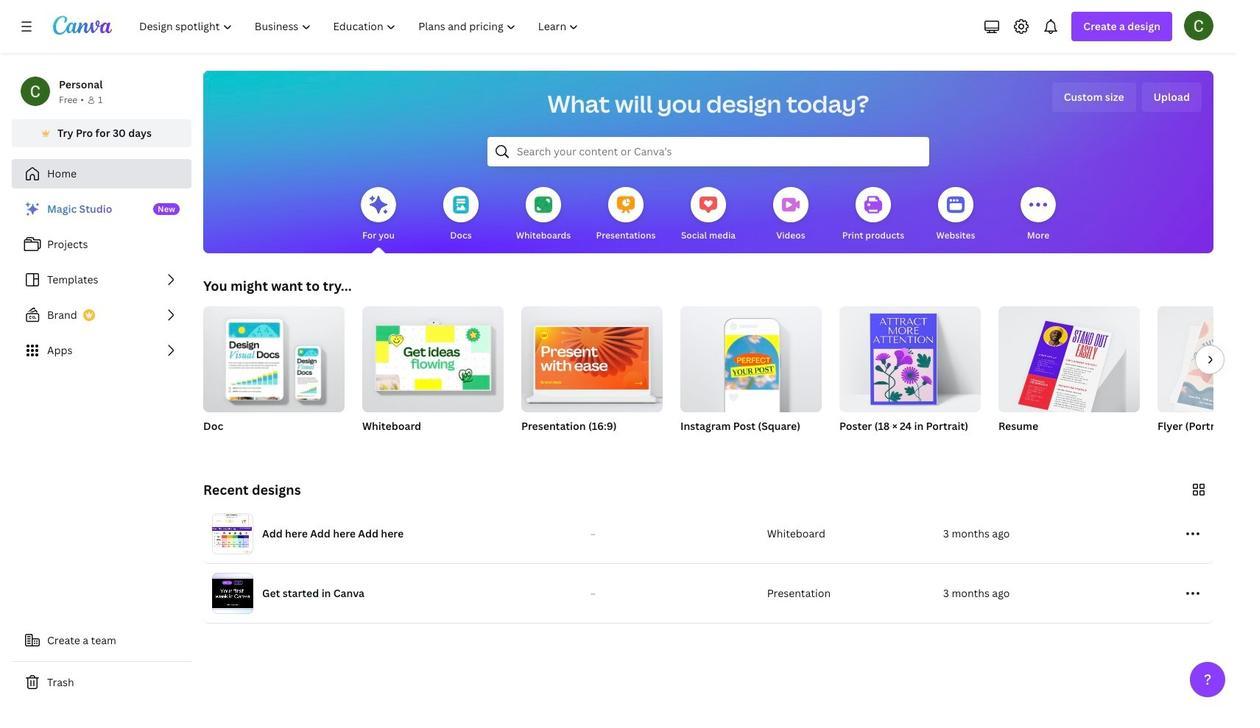 Task type: locate. For each thing, give the bounding box(es) containing it.
list
[[12, 194, 192, 365]]

group
[[203, 301, 345, 452], [203, 301, 345, 413], [362, 301, 504, 452], [362, 301, 504, 413], [522, 301, 663, 452], [522, 301, 663, 413], [681, 301, 822, 452], [681, 301, 822, 413], [840, 301, 981, 452], [840, 301, 981, 413], [999, 301, 1140, 452], [999, 301, 1140, 419], [1158, 306, 1238, 452], [1158, 306, 1238, 413]]

christina overa image
[[1185, 11, 1214, 41]]

Search search field
[[517, 138, 900, 166]]

None search field
[[488, 137, 930, 166]]



Task type: describe. For each thing, give the bounding box(es) containing it.
top level navigation element
[[130, 12, 592, 41]]



Task type: vqa. For each thing, say whether or not it's contained in the screenshot.
group
yes



